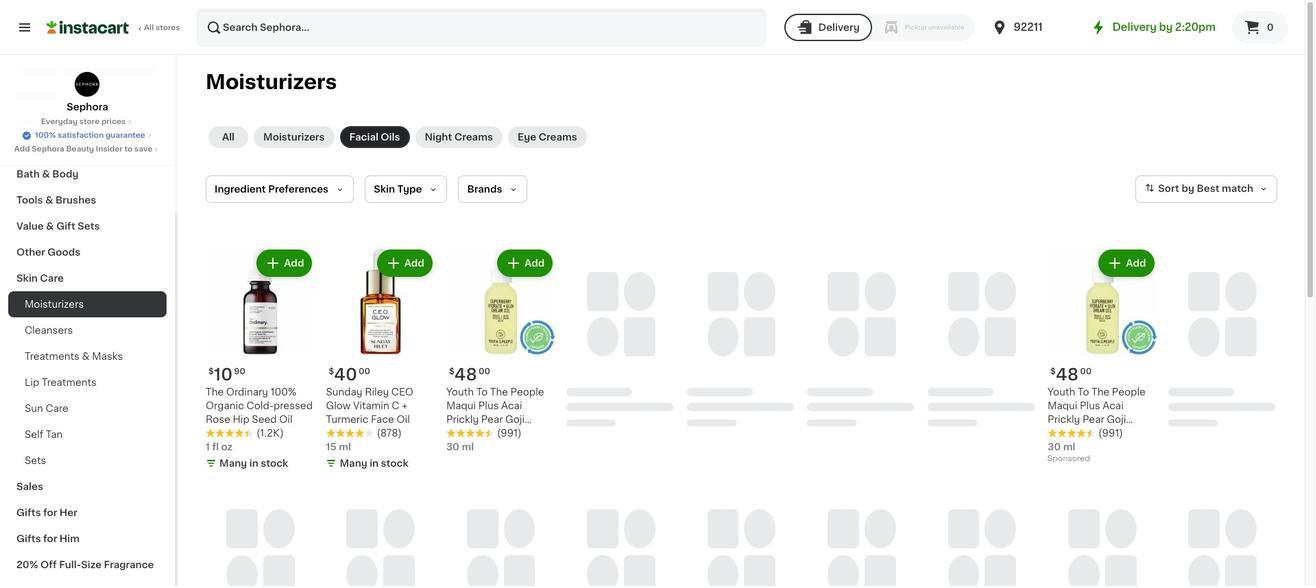 Task type: describe. For each thing, give the bounding box(es) containing it.
sets link
[[8, 448, 167, 474]]

makeup
[[16, 91, 56, 101]]

party
[[57, 65, 84, 75]]

treatments & masks link
[[8, 344, 167, 370]]

product group containing 40
[[326, 247, 435, 474]]

add for 48
[[525, 259, 545, 268]]

1 ml from the left
[[339, 443, 351, 452]]

100% satisfaction guarantee
[[35, 132, 145, 139]]

match
[[1222, 184, 1254, 194]]

gifts for her link
[[8, 500, 167, 526]]

bath & body link
[[8, 161, 167, 187]]

delivery for delivery
[[819, 23, 860, 32]]

add button for 48
[[499, 251, 552, 276]]

stores
[[156, 24, 180, 32]]

3 the from the left
[[490, 388, 508, 397]]

guarantee
[[106, 132, 145, 139]]

ordinary
[[226, 388, 268, 397]]

sephora logo image
[[74, 71, 100, 97]]

sponsored badge image
[[1048, 455, 1090, 463]]

ingredient preferences
[[215, 184, 329, 194]]

& for body
[[42, 169, 50, 179]]

1 vertical spatial moisturizers
[[263, 132, 325, 142]]

(1.2k)
[[257, 429, 284, 439]]

eye creams link
[[508, 126, 587, 148]]

goods
[[48, 248, 80, 257]]

20%
[[16, 560, 38, 570]]

cleansers link
[[8, 318, 167, 344]]

sun care
[[25, 404, 68, 414]]

body
[[52, 169, 78, 179]]

15 ml
[[326, 443, 351, 452]]

value & gift sets
[[16, 222, 100, 231]]

skin type
[[374, 184, 422, 194]]

lip
[[25, 378, 39, 388]]

100% satisfaction guarantee button
[[21, 128, 154, 141]]

2 goji from the left
[[505, 415, 525, 425]]

many for 10
[[219, 459, 247, 469]]

& for gift
[[46, 222, 54, 231]]

add sephora beauty insider to save
[[14, 145, 152, 153]]

many in stock for 40
[[340, 459, 409, 469]]

2 pear from the left
[[481, 415, 503, 425]]

1
[[206, 443, 210, 452]]

skin type button
[[365, 176, 447, 203]]

everyday store prices
[[41, 118, 126, 126]]

bath & body
[[16, 169, 78, 179]]

in for 40
[[370, 459, 379, 469]]

self
[[25, 430, 43, 440]]

1 hydrate from the left
[[1105, 429, 1144, 439]]

type
[[397, 184, 422, 194]]

gifts for him link
[[8, 526, 167, 552]]

sort
[[1159, 184, 1180, 194]]

Search field
[[198, 10, 765, 45]]

glow inside the sunday riley ceo glow vitamin c + turmeric face oil
[[326, 402, 351, 411]]

other goods
[[16, 248, 80, 257]]

92211
[[1014, 22, 1043, 32]]

full-
[[59, 560, 81, 570]]

gifts for her
[[16, 508, 78, 518]]

3 $ from the left
[[1051, 368, 1056, 376]]

2 (991) from the left
[[497, 429, 522, 439]]

brands
[[467, 184, 502, 194]]

100% inside "button"
[[35, 132, 56, 139]]

the ordinary 100% organic cold-pressed rose hip seed oil
[[206, 388, 313, 425]]

10
[[214, 367, 233, 383]]

sunday riley ceo glow vitamin c + turmeric face oil
[[326, 388, 414, 425]]

turmeric
[[326, 415, 369, 425]]

all for all
[[222, 132, 235, 142]]

2 vertical spatial moisturizers
[[25, 300, 84, 309]]

skin care
[[16, 274, 64, 283]]

vitamin
[[353, 402, 389, 411]]

size
[[81, 560, 102, 570]]

0 vertical spatial treatments
[[25, 352, 79, 361]]

2 maqui from the left
[[446, 402, 476, 411]]

night creams
[[425, 132, 493, 142]]

tools & brushes link
[[8, 187, 167, 213]]

hip
[[233, 415, 250, 425]]

by for sort
[[1182, 184, 1195, 194]]

everyday
[[41, 118, 78, 126]]

value
[[16, 222, 44, 231]]

sales
[[16, 482, 43, 492]]

92211 button
[[992, 8, 1074, 47]]

organic
[[206, 402, 244, 411]]

add button for 10
[[258, 251, 311, 276]]

00 for 4th product group from the left
[[1080, 368, 1092, 376]]

all for all stores
[[144, 24, 154, 32]]

in for 10
[[249, 459, 258, 469]]

masks
[[92, 352, 123, 361]]

eye
[[518, 132, 536, 142]]

1 (991) from the left
[[1099, 429, 1123, 439]]

1 youth to the people maqui plus acai prickly pear goji superberry hydrate plus glow oil from the left
[[1048, 388, 1146, 452]]

holiday party ready beauty
[[16, 65, 156, 75]]

2 superberry from the left
[[446, 429, 501, 439]]

1 horizontal spatial glow
[[469, 443, 494, 452]]

cleansers
[[25, 326, 73, 335]]

00 for product group containing 40
[[359, 368, 370, 376]]

creams for eye creams
[[539, 132, 577, 142]]

add for 40
[[404, 259, 424, 268]]

hair care link
[[8, 109, 167, 135]]

0 horizontal spatial fragrance
[[16, 143, 67, 153]]

& for brushes
[[45, 195, 53, 205]]

hair care
[[16, 117, 63, 127]]

treatments & masks
[[25, 352, 123, 361]]

skin for skin care
[[16, 274, 38, 283]]

to
[[124, 145, 133, 153]]

prices
[[101, 118, 126, 126]]

the inside the ordinary 100% organic cold-pressed rose hip seed oil
[[206, 388, 224, 397]]

makeup link
[[8, 83, 167, 109]]

oil inside the ordinary 100% organic cold-pressed rose hip seed oil
[[279, 415, 293, 425]]

oz
[[221, 443, 233, 452]]

gifts for him
[[16, 534, 80, 544]]

1 horizontal spatial beauty
[[120, 65, 156, 75]]

1 prickly from the left
[[1048, 415, 1080, 425]]

sunday
[[326, 388, 363, 397]]

tools
[[16, 195, 43, 205]]

20% off full-size fragrance
[[16, 560, 154, 570]]

40
[[334, 367, 357, 383]]

2 $ 48 00 from the left
[[449, 367, 490, 383]]

2:20pm
[[1176, 22, 1216, 32]]

1 vertical spatial beauty
[[66, 145, 94, 153]]

skin for skin type
[[374, 184, 395, 194]]

& for masks
[[82, 352, 90, 361]]

pressed
[[274, 402, 313, 411]]

2 acai from the left
[[501, 402, 522, 411]]

store
[[79, 118, 100, 126]]



Task type: locate. For each thing, give the bounding box(es) containing it.
& left 'gift'
[[46, 222, 54, 231]]

& inside bath & body "link"
[[42, 169, 50, 179]]

1 vertical spatial 100%
[[271, 388, 297, 397]]

him
[[60, 534, 80, 544]]

stock
[[261, 459, 288, 469], [381, 459, 409, 469]]

gifts for gifts for her
[[16, 508, 41, 518]]

0 vertical spatial fragrance
[[16, 143, 67, 153]]

0 horizontal spatial many
[[219, 459, 247, 469]]

1 superberry from the left
[[1048, 429, 1102, 439]]

service type group
[[784, 14, 976, 41]]

hair
[[16, 117, 37, 127]]

0 vertical spatial by
[[1159, 22, 1173, 32]]

night creams link
[[415, 126, 503, 148]]

0 horizontal spatial stock
[[261, 459, 288, 469]]

1 vertical spatial sephora
[[32, 145, 64, 153]]

1 fl oz
[[206, 443, 233, 452]]

0 horizontal spatial sephora
[[32, 145, 64, 153]]

2 to from the left
[[476, 388, 488, 397]]

skin left type
[[374, 184, 395, 194]]

0 horizontal spatial maqui
[[446, 402, 476, 411]]

youth
[[1048, 388, 1076, 397], [446, 388, 474, 397]]

0 vertical spatial care
[[39, 117, 63, 127]]

hydrate
[[1105, 429, 1144, 439], [503, 429, 542, 439]]

00 for second product group from right
[[479, 368, 490, 376]]

add button
[[258, 251, 311, 276], [378, 251, 431, 276], [499, 251, 552, 276], [1100, 251, 1153, 276]]

0 vertical spatial sephora
[[67, 102, 108, 112]]

1 horizontal spatial in
[[370, 459, 379, 469]]

2 for from the top
[[43, 534, 57, 544]]

00
[[359, 368, 370, 376], [1080, 368, 1092, 376], [479, 368, 490, 376]]

1 30 ml from the left
[[1048, 443, 1076, 452]]

1 horizontal spatial creams
[[539, 132, 577, 142]]

0 horizontal spatial sets
[[25, 456, 46, 466]]

fragrance
[[16, 143, 67, 153], [104, 560, 154, 570]]

0 horizontal spatial 48
[[455, 367, 477, 383]]

2 add button from the left
[[378, 251, 431, 276]]

+
[[402, 402, 408, 411]]

1 horizontal spatial pear
[[1083, 415, 1105, 425]]

riley
[[365, 388, 389, 397]]

by left 2:20pm
[[1159, 22, 1173, 32]]

&
[[42, 169, 50, 179], [45, 195, 53, 205], [46, 222, 54, 231], [82, 352, 90, 361]]

Best match Sort by field
[[1136, 176, 1278, 203]]

the
[[206, 388, 224, 397], [1092, 388, 1110, 397], [490, 388, 508, 397]]

1 horizontal spatial 30 ml
[[1048, 443, 1076, 452]]

sort by
[[1159, 184, 1195, 194]]

1 horizontal spatial 100%
[[271, 388, 297, 397]]

2 hydrate from the left
[[503, 429, 542, 439]]

all left stores
[[144, 24, 154, 32]]

1 horizontal spatial people
[[1112, 388, 1146, 397]]

100% inside the ordinary 100% organic cold-pressed rose hip seed oil
[[271, 388, 297, 397]]

youth right ceo
[[446, 388, 474, 397]]

people
[[1112, 388, 1146, 397], [511, 388, 544, 397]]

1 horizontal spatial skin
[[374, 184, 395, 194]]

1 horizontal spatial many
[[340, 459, 367, 469]]

many in stock for 10
[[219, 459, 288, 469]]

0 vertical spatial all
[[144, 24, 154, 32]]

1 horizontal spatial 48
[[1056, 367, 1079, 383]]

by inside field
[[1182, 184, 1195, 194]]

1 gifts from the top
[[16, 508, 41, 518]]

1 48 from the left
[[1056, 367, 1079, 383]]

gifts up the '20%'
[[16, 534, 41, 544]]

2 in from the left
[[370, 459, 379, 469]]

for left him
[[43, 534, 57, 544]]

0 horizontal spatial (991)
[[497, 429, 522, 439]]

moisturizers link
[[254, 126, 334, 148], [8, 291, 167, 318]]

1 vertical spatial skin
[[16, 274, 38, 283]]

for for her
[[43, 508, 57, 518]]

in
[[249, 459, 258, 469], [370, 459, 379, 469]]

2 horizontal spatial 00
[[1080, 368, 1092, 376]]

1 vertical spatial all
[[222, 132, 235, 142]]

1 horizontal spatial delivery
[[1113, 22, 1157, 32]]

$ for 48's add button
[[449, 368, 455, 376]]

by right sort
[[1182, 184, 1195, 194]]

1 vertical spatial treatments
[[42, 378, 97, 388]]

$
[[209, 368, 214, 376], [329, 368, 334, 376], [1051, 368, 1056, 376], [449, 368, 455, 376]]

0 vertical spatial moisturizers
[[206, 72, 337, 92]]

beauty right ready
[[120, 65, 156, 75]]

her
[[60, 508, 78, 518]]

ingredient
[[215, 184, 266, 194]]

fragrance right size
[[104, 560, 154, 570]]

for left her
[[43, 508, 57, 518]]

0 horizontal spatial prickly
[[446, 415, 479, 425]]

1 horizontal spatial sephora
[[67, 102, 108, 112]]

1 horizontal spatial prickly
[[1048, 415, 1080, 425]]

30
[[1048, 443, 1061, 452], [446, 443, 460, 452]]

2 horizontal spatial glow
[[1071, 443, 1096, 452]]

1 horizontal spatial 30
[[1048, 443, 1061, 452]]

care for skin care
[[40, 274, 64, 283]]

$ inside $ 10 90
[[209, 368, 214, 376]]

1 horizontal spatial fragrance
[[104, 560, 154, 570]]

1 in from the left
[[249, 459, 258, 469]]

1 vertical spatial care
[[40, 274, 64, 283]]

seed
[[252, 415, 277, 425]]

preferences
[[268, 184, 329, 194]]

2 horizontal spatial the
[[1092, 388, 1110, 397]]

maqui
[[1048, 402, 1078, 411], [446, 402, 476, 411]]

sets inside value & gift sets link
[[78, 222, 100, 231]]

4 add button from the left
[[1100, 251, 1153, 276]]

2 30 ml from the left
[[446, 443, 474, 452]]

2 stock from the left
[[381, 459, 409, 469]]

0
[[1267, 23, 1274, 32]]

1 horizontal spatial ml
[[462, 443, 474, 452]]

0 horizontal spatial 100%
[[35, 132, 56, 139]]

gift
[[56, 222, 75, 231]]

2 youth to the people maqui plus acai prickly pear goji superberry hydrate plus glow oil from the left
[[446, 388, 544, 452]]

0 vertical spatial sets
[[78, 222, 100, 231]]

1 horizontal spatial to
[[1078, 388, 1089, 397]]

0 horizontal spatial acai
[[501, 402, 522, 411]]

0 vertical spatial skin
[[374, 184, 395, 194]]

stock for 40
[[381, 459, 409, 469]]

add sephora beauty insider to save link
[[14, 144, 161, 155]]

2 48 from the left
[[455, 367, 477, 383]]

0 horizontal spatial 00
[[359, 368, 370, 376]]

in down "(878)"
[[370, 459, 379, 469]]

all link
[[209, 126, 248, 148]]

0 horizontal spatial superberry
[[446, 429, 501, 439]]

skin down other
[[16, 274, 38, 283]]

maqui up sponsored badge image
[[1048, 402, 1078, 411]]

3 ml from the left
[[462, 443, 474, 452]]

best
[[1197, 184, 1220, 194]]

1 $ from the left
[[209, 368, 214, 376]]

1 for from the top
[[43, 508, 57, 518]]

0 vertical spatial gifts
[[16, 508, 41, 518]]

1 horizontal spatial many in stock
[[340, 459, 409, 469]]

skin care link
[[8, 265, 167, 291]]

2 the from the left
[[1092, 388, 1110, 397]]

1 horizontal spatial moisturizers link
[[254, 126, 334, 148]]

100%
[[35, 132, 56, 139], [271, 388, 297, 397]]

$ 10 90
[[209, 367, 245, 383]]

$ inside $ 40 00
[[329, 368, 334, 376]]

1 add button from the left
[[258, 251, 311, 276]]

1 vertical spatial fragrance
[[104, 560, 154, 570]]

ingredient preferences button
[[206, 176, 354, 203]]

care for sun care
[[46, 404, 68, 414]]

0 horizontal spatial to
[[476, 388, 488, 397]]

0 horizontal spatial the
[[206, 388, 224, 397]]

0 vertical spatial 100%
[[35, 132, 56, 139]]

1 the from the left
[[206, 388, 224, 397]]

stock down "(878)"
[[381, 459, 409, 469]]

1 pear from the left
[[1083, 415, 1105, 425]]

delivery by 2:20pm link
[[1091, 19, 1216, 36]]

for for him
[[43, 534, 57, 544]]

1 $ 48 00 from the left
[[1051, 367, 1092, 383]]

bath
[[16, 169, 40, 179]]

product group
[[206, 247, 315, 474], [326, 247, 435, 474], [446, 247, 556, 454], [1048, 247, 1157, 467]]

gifts down sales
[[16, 508, 41, 518]]

0 vertical spatial moisturizers link
[[254, 126, 334, 148]]

gifts
[[16, 508, 41, 518], [16, 534, 41, 544]]

sets right 'gift'
[[78, 222, 100, 231]]

2 00 from the left
[[1080, 368, 1092, 376]]

2 people from the left
[[511, 388, 544, 397]]

sephora up bath & body
[[32, 145, 64, 153]]

1 horizontal spatial (991)
[[1099, 429, 1123, 439]]

0 horizontal spatial all
[[144, 24, 154, 32]]

1 vertical spatial sets
[[25, 456, 46, 466]]

product group containing 10
[[206, 247, 315, 474]]

many for 40
[[340, 459, 367, 469]]

0 horizontal spatial pear
[[481, 415, 503, 425]]

0 horizontal spatial youth to the people maqui plus acai prickly pear goji superberry hydrate plus glow oil
[[446, 388, 544, 452]]

100% down hair care
[[35, 132, 56, 139]]

1 product group from the left
[[206, 247, 315, 474]]

in down (1.2k)
[[249, 459, 258, 469]]

& right bath
[[42, 169, 50, 179]]

brushes
[[56, 195, 96, 205]]

1 horizontal spatial $ 48 00
[[1051, 367, 1092, 383]]

creams right eye
[[539, 132, 577, 142]]

maqui right +
[[446, 402, 476, 411]]

c
[[392, 402, 399, 411]]

delivery
[[1113, 22, 1157, 32], [819, 23, 860, 32]]

90
[[234, 368, 245, 376]]

treatments down treatments & masks
[[42, 378, 97, 388]]

acai
[[1103, 402, 1124, 411], [501, 402, 522, 411]]

2 ml from the left
[[1064, 443, 1076, 452]]

1 many from the left
[[219, 459, 247, 469]]

everyday store prices link
[[41, 117, 134, 128]]

sun
[[25, 404, 43, 414]]

3 product group from the left
[[446, 247, 556, 454]]

2 vertical spatial care
[[46, 404, 68, 414]]

other
[[16, 248, 45, 257]]

plus
[[1080, 402, 1101, 411], [479, 402, 499, 411], [1048, 443, 1068, 452], [446, 443, 467, 452]]

00 inside $ 40 00
[[359, 368, 370, 376]]

0 horizontal spatial creams
[[455, 132, 493, 142]]

& inside treatments & masks link
[[82, 352, 90, 361]]

many in stock down the "oz"
[[219, 459, 288, 469]]

4 product group from the left
[[1048, 247, 1157, 467]]

0 horizontal spatial beauty
[[66, 145, 94, 153]]

fl
[[212, 443, 219, 452]]

1 acai from the left
[[1103, 402, 1124, 411]]

1 youth from the left
[[1048, 388, 1076, 397]]

0 horizontal spatial 30 ml
[[446, 443, 474, 452]]

0 horizontal spatial hydrate
[[503, 429, 542, 439]]

sephora up store
[[67, 102, 108, 112]]

1 vertical spatial gifts
[[16, 534, 41, 544]]

all up ingredient
[[222, 132, 235, 142]]

0 horizontal spatial delivery
[[819, 23, 860, 32]]

skin inside dropdown button
[[374, 184, 395, 194]]

sun care link
[[8, 396, 167, 422]]

youth up sponsored badge image
[[1048, 388, 1076, 397]]

1 horizontal spatial by
[[1182, 184, 1195, 194]]

48
[[1056, 367, 1079, 383], [455, 367, 477, 383]]

& inside value & gift sets link
[[46, 222, 54, 231]]

2 30 from the left
[[446, 443, 460, 452]]

1 creams from the left
[[455, 132, 493, 142]]

& left masks
[[82, 352, 90, 361]]

$ for 10 add button
[[209, 368, 214, 376]]

1 stock from the left
[[261, 459, 288, 469]]

care right sun
[[46, 404, 68, 414]]

self tan link
[[8, 422, 167, 448]]

0 horizontal spatial youth
[[446, 388, 474, 397]]

ceo
[[392, 388, 414, 397]]

1 vertical spatial moisturizers link
[[8, 291, 167, 318]]

delivery inside button
[[819, 23, 860, 32]]

2 youth from the left
[[446, 388, 474, 397]]

sets
[[78, 222, 100, 231], [25, 456, 46, 466]]

& inside tools & brushes link
[[45, 195, 53, 205]]

add for 10
[[284, 259, 304, 268]]

many down 15 ml
[[340, 459, 367, 469]]

1 horizontal spatial goji
[[1107, 415, 1126, 425]]

instacart logo image
[[47, 19, 129, 36]]

2 prickly from the left
[[446, 415, 479, 425]]

2 many from the left
[[340, 459, 367, 469]]

fragrance link
[[8, 135, 167, 161]]

2 gifts from the top
[[16, 534, 41, 544]]

1 many in stock from the left
[[219, 459, 288, 469]]

1 horizontal spatial the
[[490, 388, 508, 397]]

facial
[[350, 132, 379, 142]]

1 vertical spatial by
[[1182, 184, 1195, 194]]

1 horizontal spatial maqui
[[1048, 402, 1078, 411]]

holiday
[[16, 65, 55, 75]]

care for hair care
[[39, 117, 63, 127]]

0 horizontal spatial many in stock
[[219, 459, 288, 469]]

1 goji from the left
[[1107, 415, 1126, 425]]

0 vertical spatial beauty
[[120, 65, 156, 75]]

3 add button from the left
[[499, 251, 552, 276]]

2 many in stock from the left
[[340, 459, 409, 469]]

by for delivery
[[1159, 22, 1173, 32]]

moisturizers link up the preferences
[[254, 126, 334, 148]]

0 vertical spatial for
[[43, 508, 57, 518]]

1 horizontal spatial sets
[[78, 222, 100, 231]]

2 horizontal spatial ml
[[1064, 443, 1076, 452]]

fragrance inside 'link'
[[104, 560, 154, 570]]

0 horizontal spatial in
[[249, 459, 258, 469]]

creams right night
[[455, 132, 493, 142]]

delivery by 2:20pm
[[1113, 22, 1216, 32]]

3 00 from the left
[[479, 368, 490, 376]]

1 horizontal spatial 00
[[479, 368, 490, 376]]

0 horizontal spatial skin
[[16, 274, 38, 283]]

delivery for delivery by 2:20pm
[[1113, 22, 1157, 32]]

gifts for gifts for him
[[16, 534, 41, 544]]

tools & brushes
[[16, 195, 96, 205]]

brands button
[[458, 176, 528, 203]]

0 horizontal spatial 30
[[446, 443, 460, 452]]

value & gift sets link
[[8, 213, 167, 239]]

care down other goods
[[40, 274, 64, 283]]

lip treatments link
[[8, 370, 167, 396]]

15
[[326, 443, 337, 452]]

0 horizontal spatial glow
[[326, 402, 351, 411]]

all stores
[[144, 24, 180, 32]]

creams for night creams
[[455, 132, 493, 142]]

0 horizontal spatial goji
[[505, 415, 525, 425]]

1 maqui from the left
[[1048, 402, 1078, 411]]

100% up pressed
[[271, 388, 297, 397]]

stock down (1.2k)
[[261, 459, 288, 469]]

fragrance down hair care
[[16, 143, 67, 153]]

1 00 from the left
[[359, 368, 370, 376]]

night
[[425, 132, 452, 142]]

0 horizontal spatial ml
[[339, 443, 351, 452]]

oils
[[381, 132, 400, 142]]

1 horizontal spatial superberry
[[1048, 429, 1102, 439]]

care right hair on the left
[[39, 117, 63, 127]]

many down the "oz"
[[219, 459, 247, 469]]

1 to from the left
[[1078, 388, 1089, 397]]

to
[[1078, 388, 1089, 397], [476, 388, 488, 397]]

0 horizontal spatial moisturizers link
[[8, 291, 167, 318]]

1 horizontal spatial youth
[[1048, 388, 1076, 397]]

moisturizers link up cleansers
[[8, 291, 167, 318]]

1 horizontal spatial stock
[[381, 459, 409, 469]]

(878)
[[377, 429, 402, 439]]

& right tools
[[45, 195, 53, 205]]

add
[[14, 145, 30, 153], [284, 259, 304, 268], [404, 259, 424, 268], [525, 259, 545, 268], [1126, 259, 1146, 268]]

add button for 40
[[378, 251, 431, 276]]

4 $ from the left
[[449, 368, 455, 376]]

None search field
[[196, 8, 766, 47]]

oil
[[279, 415, 293, 425], [397, 415, 410, 425], [1098, 443, 1111, 452], [496, 443, 510, 452]]

2 creams from the left
[[539, 132, 577, 142]]

2 product group from the left
[[326, 247, 435, 474]]

sephora link
[[67, 71, 108, 114]]

beauty down satisfaction
[[66, 145, 94, 153]]

2 $ from the left
[[329, 368, 334, 376]]

1 people from the left
[[1112, 388, 1146, 397]]

1 horizontal spatial youth to the people maqui plus acai prickly pear goji superberry hydrate plus glow oil
[[1048, 388, 1146, 452]]

1 horizontal spatial hydrate
[[1105, 429, 1144, 439]]

all
[[144, 24, 154, 32], [222, 132, 235, 142]]

treatments down cleansers
[[25, 352, 79, 361]]

0 horizontal spatial $ 48 00
[[449, 367, 490, 383]]

treatments
[[25, 352, 79, 361], [42, 378, 97, 388]]

$ for 40's add button
[[329, 368, 334, 376]]

holiday party ready beauty link
[[8, 57, 167, 83]]

stock for 10
[[261, 459, 288, 469]]

sales link
[[8, 474, 167, 500]]

1 30 from the left
[[1048, 443, 1061, 452]]

by
[[1159, 22, 1173, 32], [1182, 184, 1195, 194]]

sets inside sets link
[[25, 456, 46, 466]]

satisfaction
[[58, 132, 104, 139]]

0 horizontal spatial by
[[1159, 22, 1173, 32]]

oil inside the sunday riley ceo glow vitamin c + turmeric face oil
[[397, 415, 410, 425]]

many in stock down "(878)"
[[340, 459, 409, 469]]

1 horizontal spatial all
[[222, 132, 235, 142]]

sets down self
[[25, 456, 46, 466]]



Task type: vqa. For each thing, say whether or not it's contained in the screenshot.
middle is
no



